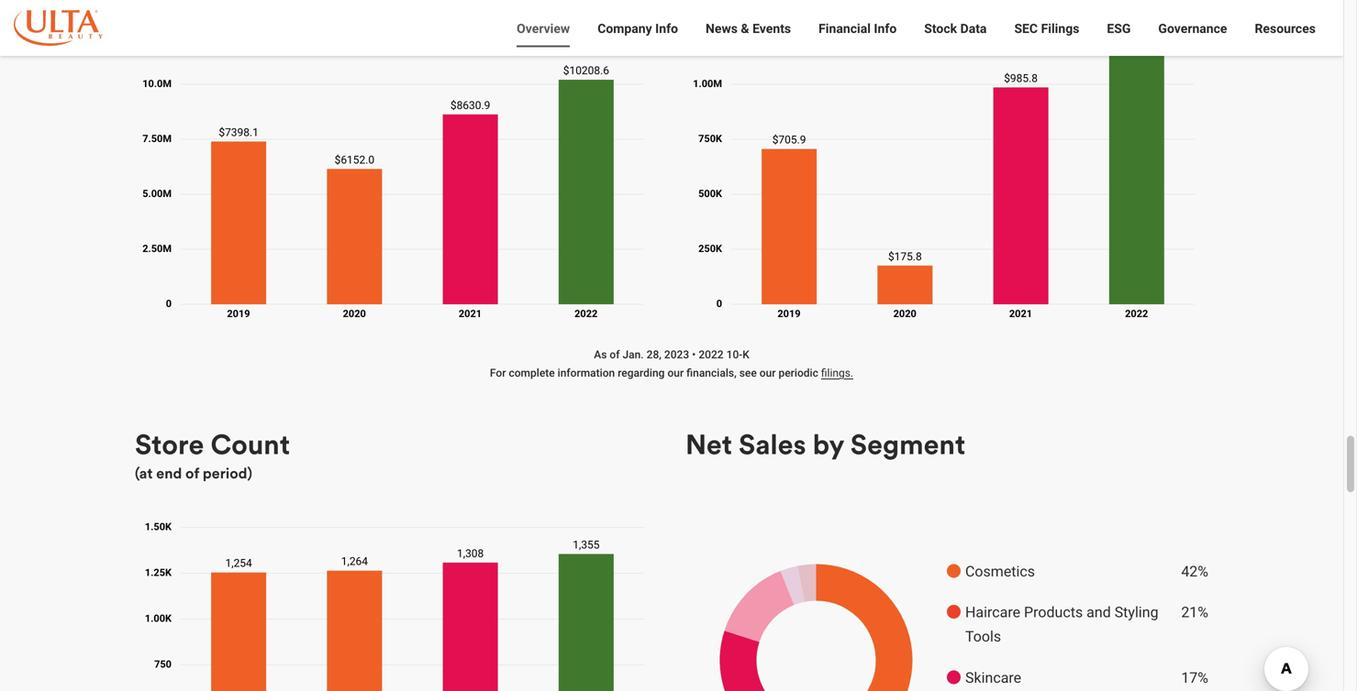 Task type: describe. For each thing, give the bounding box(es) containing it.
resources link
[[1241, 18, 1330, 56]]

28,
[[647, 349, 662, 362]]

sales
[[739, 428, 806, 463]]

events
[[753, 21, 791, 36]]

sec filings link
[[1001, 18, 1093, 56]]

sec
[[1014, 21, 1038, 36]]

42%
[[1181, 563, 1209, 581]]

10-
[[726, 349, 743, 362]]

news & events
[[706, 21, 791, 36]]

tools
[[965, 629, 1001, 646]]

2 our from the left
[[760, 367, 776, 380]]

company
[[598, 21, 652, 36]]

21%
[[1181, 604, 1209, 622]]

ulta beauty, inc. image
[[14, 10, 103, 46]]

haircare products and styling tools
[[965, 604, 1159, 646]]

stock data link
[[911, 18, 1001, 56]]

news
[[706, 21, 738, 36]]

governance link
[[1145, 18, 1241, 56]]

resources
[[1255, 21, 1316, 36]]

jan.
[[623, 349, 644, 362]]

data
[[960, 21, 987, 36]]

and
[[1087, 604, 1111, 622]]

stock data
[[924, 21, 987, 36]]

main element
[[0, 0, 1343, 56]]

filings
[[1041, 21, 1080, 36]]

1 our from the left
[[668, 367, 684, 380]]

info for company info
[[655, 21, 678, 36]]

for
[[490, 367, 506, 380]]

financials,
[[687, 367, 737, 380]]

17%
[[1181, 670, 1209, 687]]

see
[[739, 367, 757, 380]]

&
[[741, 21, 749, 36]]

as
[[594, 349, 607, 362]]

(at
[[135, 464, 153, 483]]

of inside store count (at end of period)
[[185, 464, 199, 483]]

skincare
[[965, 670, 1021, 687]]

count
[[211, 428, 290, 463]]

filings. link
[[821, 367, 853, 380]]



Task type: locate. For each thing, give the bounding box(es) containing it.
info for financial info
[[874, 21, 897, 36]]

filings.
[[821, 367, 853, 380]]

products
[[1024, 604, 1083, 622]]

of inside as of jan. 28, 2023 • 2022 10-k for complete information regarding our financials, see our periodic filings.
[[610, 349, 620, 362]]

regarding
[[618, 367, 665, 380]]

2022
[[699, 349, 724, 362]]

complete
[[509, 367, 555, 380]]

investor
[[516, 21, 563, 36]]

sec filings
[[1014, 21, 1080, 36]]

haircare
[[965, 604, 1020, 622]]

info right financial
[[874, 21, 897, 36]]

of right the end
[[185, 464, 199, 483]]

information
[[558, 367, 615, 380]]

styling
[[1115, 604, 1159, 622]]

segment
[[850, 428, 966, 463]]

1 vertical spatial of
[[185, 464, 199, 483]]

periodic
[[779, 367, 818, 380]]

k
[[743, 349, 750, 362]]

as of jan. 28, 2023 • 2022 10-k for complete information regarding our financials, see our periodic filings.
[[490, 349, 853, 380]]

our
[[668, 367, 684, 380], [760, 367, 776, 380]]

store
[[135, 428, 204, 463]]

info right company
[[655, 21, 678, 36]]

our right see
[[760, 367, 776, 380]]

0 horizontal spatial of
[[185, 464, 199, 483]]

esg link
[[1093, 18, 1145, 56]]

2 info from the left
[[874, 21, 897, 36]]

2023
[[664, 349, 689, 362]]

by
[[813, 428, 844, 463]]

info
[[655, 21, 678, 36], [874, 21, 897, 36]]

1 info from the left
[[655, 21, 678, 36]]

0 horizontal spatial info
[[655, 21, 678, 36]]

financial info
[[819, 21, 897, 36]]

store count (at end of period)
[[135, 428, 290, 483]]

net sales by segment
[[685, 428, 966, 463]]

cosmetics
[[965, 563, 1035, 581]]

of
[[610, 349, 620, 362], [185, 464, 199, 483]]

net
[[685, 428, 732, 463]]

0 vertical spatial of
[[610, 349, 620, 362]]

•
[[692, 349, 696, 362]]

company info link
[[584, 18, 692, 56]]

stock
[[924, 21, 957, 36]]

esg
[[1107, 21, 1131, 36]]

news & events link
[[692, 18, 805, 56]]

of right as
[[610, 349, 620, 362]]

governance
[[1158, 21, 1227, 36]]

financial info link
[[805, 18, 911, 56]]

end
[[156, 464, 182, 483]]

overview
[[517, 21, 570, 36]]

1 horizontal spatial info
[[874, 21, 897, 36]]

our down 2023
[[668, 367, 684, 380]]

overview link
[[503, 18, 584, 56]]

investor link
[[502, 18, 563, 56]]

0 horizontal spatial our
[[668, 367, 684, 380]]

period)
[[203, 464, 252, 483]]

1 horizontal spatial of
[[610, 349, 620, 362]]

financial
[[819, 21, 871, 36]]

1 horizontal spatial our
[[760, 367, 776, 380]]

company info
[[598, 21, 678, 36]]



Task type: vqa. For each thing, say whether or not it's contained in the screenshot.
makeup remover cleansing towelettes, twin pack image
no



